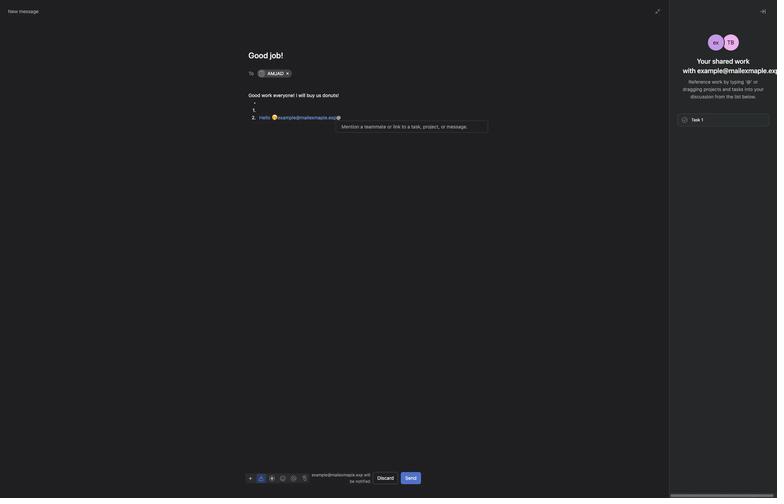 Task type: locate. For each thing, give the bounding box(es) containing it.
send message to members
[[660, 168, 728, 174]]

your
[[755, 86, 764, 92]]

latest status update element
[[652, 65, 769, 131]]

0 horizontal spatial will
[[298, 92, 305, 98]]

1 horizontal spatial ex
[[714, 39, 719, 46]]

no
[[277, 78, 283, 83]]

tyler up first
[[660, 193, 671, 199]]

black down update
[[672, 219, 684, 225]]

close image
[[749, 487, 754, 493]]

ex
[[714, 39, 719, 46], [671, 254, 676, 259]]

1 horizontal spatial send
[[660, 168, 673, 174]]

tyler up 2
[[671, 113, 682, 118]]

ago right '9'
[[680, 245, 687, 250]]

0 vertical spatial to
[[675, 100, 679, 106]]

tyler black link down first
[[660, 219, 684, 225]]

tyler black link inside 'latest status update' element
[[671, 113, 696, 118]]

example@mailexmaple.exp inside you and example@mailexmaple.exp joined 9 minutes ago
[[681, 236, 749, 243]]

example@mailexmaple.exp inside example@mailexmaple.exp will be notified
[[312, 473, 363, 478]]

work inside your shared work with example@mailexmaple.exp
[[735, 57, 750, 65]]

good
[[248, 92, 260, 98]]

notified
[[356, 479, 370, 484]]

tyler black link down 'track is falling' button
[[660, 193, 684, 199]]

track inside track is falling tyler black
[[660, 185, 674, 191]]

halloween?
[[702, 93, 726, 99]]

track up summary on the right top of the page
[[657, 74, 671, 80]]

ex left the tb
[[714, 39, 719, 46]]

insert an object image
[[248, 477, 253, 481]]

us
[[316, 92, 321, 98]]

0 likes. click to like this task image
[[756, 116, 761, 121]]

close image
[[761, 9, 766, 14]]

work
[[735, 57, 750, 65], [712, 79, 723, 85], [262, 92, 272, 98]]

donuts!
[[323, 92, 339, 98]]

1 vertical spatial send
[[406, 475, 417, 481]]

falling
[[681, 185, 696, 191]]

and up it's on the top right of page
[[723, 86, 731, 92]]

less!
[[284, 78, 294, 83]]

2
[[671, 119, 673, 124]]

0 vertical spatial ago
[[691, 119, 698, 124]]

hello link
[[259, 115, 270, 120]]

1 vertical spatial work
[[712, 79, 723, 85]]

0 vertical spatial ex
[[714, 39, 719, 46]]

list
[[735, 94, 741, 100]]

projects
[[704, 86, 722, 92]]

0 vertical spatial track
[[657, 74, 671, 80]]

tyler black link
[[671, 113, 696, 118], [660, 193, 684, 199], [660, 219, 684, 225], [660, 280, 684, 286]]

first
[[660, 211, 671, 217]]

at mention image
[[291, 476, 296, 481]]

minutes right '9'
[[664, 245, 679, 250]]

or
[[754, 79, 758, 85]]

is
[[669, 93, 673, 99], [675, 185, 679, 191]]

0 horizontal spatial ex
[[671, 254, 676, 259]]

reference
[[689, 79, 711, 85]]

1 vertical spatial i
[[296, 92, 297, 98]]

100%
[[255, 78, 267, 83]]

tasks
[[732, 86, 744, 92]]

0 horizontal spatial work
[[262, 92, 272, 98]]

first update button
[[660, 211, 714, 217]]

send button
[[401, 472, 421, 484]]

tyler inside track is falling tyler black
[[660, 193, 671, 199]]

tyler black link for project created
[[660, 280, 684, 286]]

shared
[[713, 57, 734, 65]]

0 vertical spatial i
[[236, 78, 237, 83]]

1 vertical spatial track
[[660, 185, 674, 191]]

ex up project created
[[671, 254, 676, 259]]

track for track is falling tyler black
[[660, 185, 674, 191]]

1 horizontal spatial message
[[674, 168, 697, 174]]

send inside button
[[406, 475, 417, 481]]

1 horizontal spatial will
[[364, 473, 370, 478]]

minutes right 2
[[675, 119, 690, 124]]

2 horizontal spatial work
[[735, 57, 750, 65]]

ago left 1
[[691, 119, 698, 124]]

0 vertical spatial minutes
[[675, 119, 690, 124]]

track left the "falling"
[[660, 185, 674, 191]]

work for reference work by typing '@' or dragging projects and tasks into your discussion from the list below.
[[712, 79, 723, 85]]

the
[[674, 93, 681, 99], [727, 94, 734, 100], [680, 100, 688, 106]]

black inside project created tyler black
[[672, 280, 684, 286]]

message up 'track is falling' button
[[674, 168, 697, 174]]

what
[[657, 93, 668, 99]]

work up projects
[[712, 79, 723, 85]]

buy
[[307, 92, 315, 98]]

2 vertical spatial work
[[262, 92, 272, 98]]

send right discard
[[406, 475, 417, 481]]

black
[[683, 113, 696, 118], [672, 193, 684, 199], [672, 219, 684, 225], [672, 280, 684, 286]]

1 vertical spatial example@mailexmaple.exp
[[681, 236, 749, 243]]

work right good
[[262, 92, 272, 98]]

good work everyone! i will buy us donuts!
[[248, 92, 339, 98]]

example@mailexmaple.exp inside edit message draft document
[[278, 115, 336, 120]]

0 horizontal spatial ago
[[680, 245, 687, 250]]

below.
[[743, 94, 757, 100]]

0 horizontal spatial is
[[669, 93, 673, 99]]

to left members on the right top of the page
[[698, 168, 703, 174]]

to
[[675, 100, 679, 106], [698, 168, 703, 174]]

work inside reference work by typing '@' or dragging projects and tasks into your discussion from the list below.
[[712, 79, 723, 85]]

black down project created
[[672, 280, 684, 286]]

expand good job! image
[[738, 487, 743, 493]]

0 vertical spatial message
[[19, 8, 39, 14]]

and
[[268, 78, 276, 83], [723, 86, 731, 92], [671, 236, 680, 243]]

and right you
[[671, 236, 680, 243]]

1 horizontal spatial ago
[[691, 119, 698, 124]]

black down 'track is falling' button
[[672, 193, 684, 199]]

track
[[657, 74, 671, 80], [660, 185, 674, 191]]

0 vertical spatial send
[[660, 168, 673, 174]]

joined
[[750, 236, 766, 243]]

the up we're
[[727, 94, 734, 100]]

2 vertical spatial example@mailexmaple.exp
[[312, 473, 363, 478]]

good job!
[[678, 487, 699, 493]]

example@mailexmaple.exp link
[[278, 115, 336, 120]]

formatting image
[[259, 476, 264, 481]]

will left buy
[[298, 92, 305, 98]]

the inside reference work by typing '@' or dragging projects and tasks into your discussion from the list below.
[[727, 94, 734, 100]]

risk!
[[742, 100, 751, 106]]

is up go
[[669, 93, 673, 99]]

tyler black link for track
[[660, 193, 684, 199]]

i right everyone! at the top of page
[[296, 92, 297, 98]]

0 horizontal spatial and
[[268, 78, 276, 83]]

discard
[[378, 475, 394, 481]]

the down origin
[[680, 100, 688, 106]]

0 vertical spatial will
[[298, 92, 305, 98]]

2 vertical spatial and
[[671, 236, 680, 243]]

emoji image
[[280, 476, 286, 481]]

is left the "falling"
[[675, 185, 679, 191]]

'@'
[[746, 79, 753, 85]]

work inside edit message draft document
[[262, 92, 272, 98]]

0 vertical spatial is
[[669, 93, 673, 99]]

1 vertical spatial minutes
[[664, 245, 679, 250]]

🤭
[[272, 115, 278, 120]]

send up track is falling tyler black
[[660, 168, 673, 174]]

will inside edit message draft document
[[298, 92, 305, 98]]

0 vertical spatial work
[[735, 57, 750, 65]]

to right go
[[675, 100, 679, 106]]

ago inside 'tyler black 2 minutes ago'
[[691, 119, 698, 124]]

the left origin
[[674, 93, 681, 99]]

1 horizontal spatial to
[[698, 168, 703, 174]]

tyler down project created
[[660, 280, 671, 286]]

and inside reference work by typing '@' or dragging projects and tasks into your discussion from the list below.
[[723, 86, 731, 92]]

toolbar
[[246, 473, 300, 483]]

record a video image
[[269, 476, 275, 481]]

and down amjad
[[268, 78, 276, 83]]

0 horizontal spatial to
[[675, 100, 679, 106]]

1 vertical spatial is
[[675, 185, 679, 191]]

will
[[298, 92, 305, 98], [364, 473, 370, 478]]

message for send
[[674, 168, 697, 174]]

ago
[[691, 119, 698, 124], [680, 245, 687, 250]]

0 vertical spatial example@mailexmaple.exp
[[278, 115, 336, 120]]

i
[[236, 78, 237, 83], [296, 92, 297, 98]]

you and example@mailexmaple.exp joined 9 minutes ago
[[660, 236, 766, 250]]

tyler black link up 2
[[671, 113, 696, 118]]

1 vertical spatial will
[[364, 473, 370, 478]]

2 horizontal spatial and
[[723, 86, 731, 92]]

project created tyler black
[[660, 272, 698, 286]]

1 vertical spatial and
[[723, 86, 731, 92]]

0 vertical spatial and
[[268, 78, 276, 83]]

tyler down first
[[660, 219, 671, 225]]

1 horizontal spatial i
[[296, 92, 297, 98]]

track is falling button
[[660, 185, 714, 192]]

tyler inside 'tyler black 2 minutes ago'
[[671, 113, 682, 118]]

message for new
[[19, 8, 39, 14]]

send
[[660, 168, 673, 174], [406, 475, 417, 481]]

go
[[668, 100, 674, 106]]

will up notified
[[364, 473, 370, 478]]

1 vertical spatial ago
[[680, 245, 687, 250]]

1 horizontal spatial work
[[712, 79, 723, 85]]

1 horizontal spatial and
[[671, 236, 680, 243]]

black down next
[[683, 113, 696, 118]]

1
[[702, 117, 704, 122]]

tyler black link down project created
[[660, 280, 684, 286]]

message
[[19, 8, 39, 14], [674, 168, 697, 174]]

send for send
[[406, 475, 417, 481]]

you
[[660, 236, 669, 243]]

i left expect
[[236, 78, 237, 83]]

message right "new"
[[19, 8, 39, 14]]

0 horizontal spatial send
[[406, 475, 417, 481]]

i inside document
[[296, 92, 297, 98]]

track inside 'latest status update' element
[[657, 74, 671, 80]]

work up with example@mailexmaple.exp
[[735, 57, 750, 65]]

let's
[[657, 100, 667, 106]]

november,
[[735, 93, 759, 99]]

you and example@mailexmaple.exp joined button
[[660, 236, 766, 243]]

send for send message to members
[[660, 168, 673, 174]]

1 vertical spatial message
[[674, 168, 697, 174]]

1 horizontal spatial is
[[675, 185, 679, 191]]

by
[[724, 79, 730, 85]]

edit message draft document
[[240, 92, 429, 121]]

0 horizontal spatial message
[[19, 8, 39, 14]]

track is falling tyler black
[[660, 185, 696, 199]]

hello
[[259, 115, 270, 120]]



Task type: describe. For each thing, give the bounding box(es) containing it.
@
[[336, 115, 341, 120]]

send message to members button
[[660, 168, 728, 174]]

typing
[[731, 79, 744, 85]]

we're
[[723, 100, 735, 106]]

tyler black 2 minutes ago
[[671, 113, 698, 124]]

update
[[672, 211, 690, 217]]

from
[[715, 94, 725, 100]]

i expect 100% and no less!
[[236, 78, 294, 83]]

to inside summary what is the origin of halloween? it's november, let's go to the next thing now, we're at risk!
[[675, 100, 679, 106]]

example@mailexmaple.exp for and
[[681, 236, 749, 243]]

first update tyler black
[[660, 211, 690, 225]]

minimize image
[[655, 9, 661, 14]]

everyone!
[[273, 92, 295, 98]]

amjad
[[268, 71, 284, 76]]

expect
[[238, 78, 253, 83]]

with example@mailexmaple.exp
[[683, 67, 778, 75]]

black inside first update tyler black
[[672, 219, 684, 225]]

tyler black link for first
[[660, 219, 684, 225]]

reference work by typing '@' or dragging projects and tasks into your discussion from the list below.
[[683, 79, 764, 100]]

hello 🤭 example@mailexmaple.exp @
[[259, 115, 341, 120]]

is inside track is falling tyler black
[[675, 185, 679, 191]]

example@mailexmaple.exp for 🤭
[[278, 115, 336, 120]]

1 vertical spatial ex
[[671, 254, 676, 259]]

amjad cell
[[258, 69, 292, 78]]

is falling
[[673, 74, 693, 80]]

and inside you and example@mailexmaple.exp joined 9 minutes ago
[[671, 236, 680, 243]]

hide sidebar image
[[9, 5, 14, 11]]

tb
[[728, 39, 735, 46]]

next
[[689, 100, 698, 106]]

1 vertical spatial to
[[698, 168, 703, 174]]

thing
[[699, 100, 710, 106]]

Project description title text field
[[232, 57, 304, 72]]

members
[[704, 168, 728, 174]]

minutes inside 'tyler black 2 minutes ago'
[[675, 119, 690, 124]]

now,
[[712, 100, 722, 106]]

Add subject text field
[[240, 50, 429, 61]]

dragging
[[683, 86, 703, 92]]

work for good work everyone! i will buy us donuts!
[[262, 92, 272, 98]]

black inside track is falling tyler black
[[672, 193, 684, 199]]

at risk
[[652, 51, 671, 59]]

summary
[[657, 85, 680, 91]]

of
[[696, 93, 700, 99]]

9
[[660, 245, 662, 250]]

add another team, project, or person image
[[296, 72, 300, 76]]

summary what is the origin of halloween? it's november, let's go to the next thing now, we're at risk!
[[657, 85, 760, 106]]

discard button
[[373, 472, 399, 484]]

your shared work with example@mailexmaple.exp
[[683, 57, 778, 75]]

into
[[745, 86, 753, 92]]

new
[[8, 8, 18, 14]]

your
[[697, 57, 711, 65]]

discussion
[[691, 94, 714, 100]]

amjad row
[[258, 69, 420, 79]]

it's
[[727, 93, 734, 99]]

project created
[[660, 272, 698, 278]]

ago inside you and example@mailexmaple.exp joined 9 minutes ago
[[680, 245, 687, 250]]

at
[[736, 100, 740, 106]]

tyler inside first update tyler black
[[660, 219, 671, 225]]

be
[[350, 479, 355, 484]]

new message
[[8, 8, 39, 14]]

will inside example@mailexmaple.exp will be notified
[[364, 473, 370, 478]]

track is falling
[[657, 74, 693, 80]]

track for track is falling
[[657, 74, 671, 80]]

to
[[248, 70, 254, 76]]

origin
[[682, 93, 695, 99]]

task 1
[[692, 117, 704, 122]]

0 horizontal spatial i
[[236, 78, 237, 83]]

black inside 'tyler black 2 minutes ago'
[[683, 113, 696, 118]]

is inside summary what is the origin of halloween? it's november, let's go to the next thing now, we're at risk!
[[669, 93, 673, 99]]

example@mailexmaple.exp will be notified
[[312, 473, 370, 484]]

tyler inside project created tyler black
[[660, 280, 671, 286]]

minutes inside you and example@mailexmaple.exp joined 9 minutes ago
[[664, 245, 679, 250]]

task
[[692, 117, 701, 122]]



Task type: vqa. For each thing, say whether or not it's contained in the screenshot.
the amjad ROW
yes



